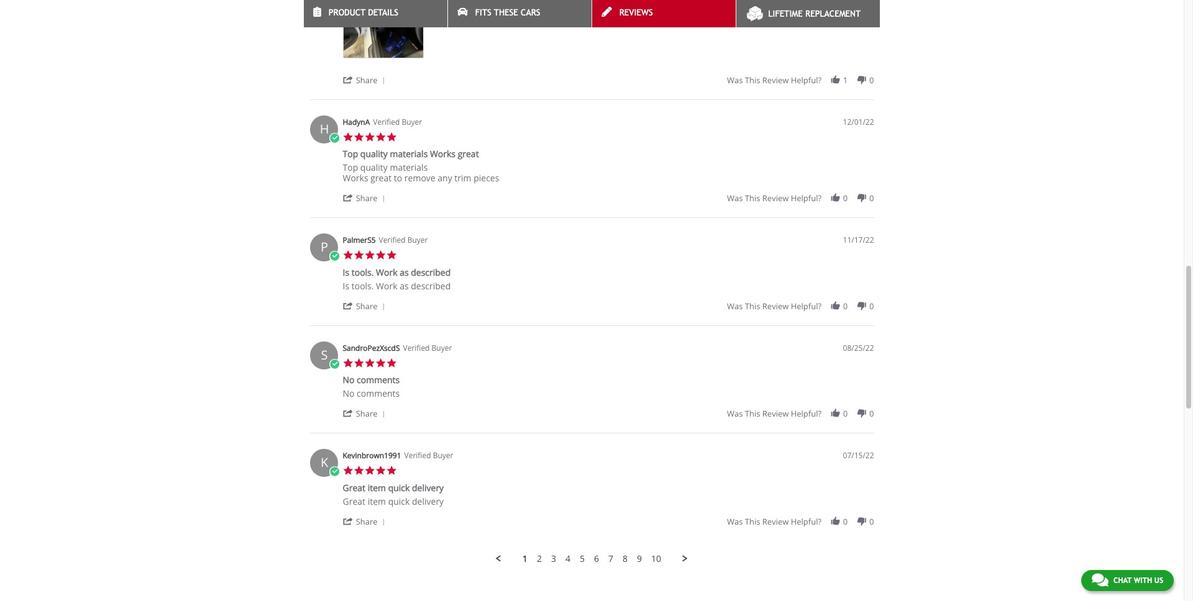 Task type: vqa. For each thing, say whether or not it's contained in the screenshot.


Task type: locate. For each thing, give the bounding box(es) containing it.
2 vertical spatial seperator image
[[380, 519, 387, 526]]

reviews link
[[592, 0, 736, 27]]

0 vertical spatial top
[[343, 148, 358, 160]]

1 vertical spatial as
[[400, 280, 409, 292]]

share image
[[343, 74, 354, 85], [343, 193, 354, 203], [343, 301, 354, 311], [343, 408, 354, 419], [343, 516, 354, 527]]

materials left any
[[390, 162, 428, 173]]

described
[[411, 266, 451, 278], [411, 280, 451, 292]]

share down is tools. work as described is tools. work as described
[[356, 301, 378, 312]]

quality down hadyna verified buyer
[[360, 148, 388, 160]]

with
[[1134, 577, 1152, 585]]

seperator image down is tools. work as described is tools. work as described
[[380, 303, 387, 311]]

seperator image
[[380, 77, 387, 84], [380, 303, 387, 311], [380, 519, 387, 526]]

2 link
[[537, 553, 542, 565]]

is
[[343, 266, 349, 278], [343, 280, 349, 292]]

fits
[[475, 7, 492, 17]]

to
[[394, 172, 402, 184]]

0 vertical spatial seperator image
[[380, 195, 387, 203]]

buyer for h
[[402, 117, 422, 127]]

menu containing 1
[[304, 553, 880, 565]]

1 vertical spatial top
[[343, 162, 358, 173]]

1 vertical spatial quick
[[388, 496, 410, 508]]

review left vote up review by hadyna on  1 dec 2022 "image" on the right top of page
[[763, 193, 789, 204]]

4
[[566, 553, 571, 565]]

works
[[430, 148, 456, 160], [343, 172, 368, 184]]

0 vertical spatial works
[[430, 148, 456, 160]]

2 seperator image from the top
[[380, 303, 387, 311]]

4 share image from the top
[[343, 408, 354, 419]]

great
[[343, 482, 365, 494], [343, 496, 365, 508]]

2 this from the top
[[745, 193, 760, 204]]

0 horizontal spatial great
[[371, 172, 392, 184]]

1 vertical spatial seperator image
[[380, 411, 387, 418]]

great left to
[[371, 172, 392, 184]]

helpful?
[[791, 74, 822, 86], [791, 193, 822, 204], [791, 301, 822, 312], [791, 408, 822, 420], [791, 516, 822, 527]]

circle checkmark image for k
[[329, 467, 340, 478]]

kevinbrown1991
[[343, 451, 401, 461]]

verified buyer heading for p
[[379, 235, 428, 246]]

1
[[843, 74, 848, 86], [523, 553, 528, 565]]

1 was this review helpful? from the top
[[727, 74, 822, 86]]

1 seperator image from the top
[[380, 195, 387, 203]]

product
[[329, 7, 366, 17]]

3 share image from the top
[[343, 301, 354, 311]]

0 vertical spatial quality
[[360, 148, 388, 160]]

seperator image down "no comments no comments"
[[380, 411, 387, 418]]

verified for s
[[403, 343, 430, 353]]

2 tools. from the top
[[352, 280, 374, 292]]

2 share image from the top
[[343, 193, 354, 203]]

is tools. work as described is tools. work as described
[[343, 266, 451, 292]]

share button
[[343, 74, 390, 86], [343, 192, 390, 204], [343, 300, 390, 312], [343, 408, 390, 420], [343, 516, 390, 527]]

2 was this review helpful? from the top
[[727, 193, 822, 204]]

3 was from the top
[[727, 301, 743, 312]]

sandropezxscds verified buyer
[[343, 343, 452, 353]]

3 link
[[551, 553, 556, 565]]

1 share button from the top
[[343, 74, 390, 86]]

1 vertical spatial no
[[343, 388, 355, 400]]

2 materials from the top
[[390, 162, 428, 173]]

quality
[[360, 148, 388, 160], [360, 162, 388, 173]]

4 group from the top
[[727, 408, 874, 420]]

verified buyer heading right sandropezxscds
[[403, 343, 452, 353]]

3 helpful? from the top
[[791, 301, 822, 312]]

great item quick delivery heading
[[343, 482, 444, 496]]

share button for h
[[343, 192, 390, 204]]

circle checkmark image for s
[[329, 359, 340, 370]]

circle checkmark image right s
[[329, 359, 340, 370]]

5 was from the top
[[727, 516, 743, 527]]

helpful? left the vote up review by palmers5 on 17 nov 2022 image
[[791, 301, 822, 312]]

work
[[376, 266, 397, 278], [376, 280, 397, 292]]

kevinbrown1991 verified buyer
[[343, 451, 453, 461]]

1 vertical spatial work
[[376, 280, 397, 292]]

verified buyer heading
[[373, 117, 422, 127], [379, 235, 428, 246], [403, 343, 452, 353], [404, 451, 453, 461]]

review left the vote up review by palmers5 on 17 nov 2022 image
[[763, 301, 789, 312]]

4 helpful? from the top
[[791, 408, 822, 420]]

0 vertical spatial work
[[376, 266, 397, 278]]

1 horizontal spatial great
[[458, 148, 479, 160]]

verified right palmers5
[[379, 235, 406, 246]]

5 this from the top
[[745, 516, 760, 527]]

palmers5
[[343, 235, 376, 246]]

helpful? left vote up review by hadyna on  1 dec 2022 "image" on the right top of page
[[791, 193, 822, 204]]

review date 08/25/22 element
[[843, 343, 874, 353]]

tools.
[[352, 266, 374, 278], [352, 280, 374, 292]]

top quality materials works great heading
[[343, 148, 479, 162]]

share image up "hadyna"
[[343, 74, 354, 85]]

2 work from the top
[[376, 280, 397, 292]]

group for h
[[727, 193, 874, 204]]

share button for s
[[343, 408, 390, 420]]

hadyna verified buyer
[[343, 117, 422, 127]]

3 share from the top
[[356, 301, 378, 312]]

5 was this review helpful? from the top
[[727, 516, 822, 527]]

4 was this review helpful? from the top
[[727, 408, 822, 420]]

share up "hadyna"
[[356, 74, 378, 86]]

great
[[458, 148, 479, 160], [371, 172, 392, 184]]

1 right vote up review by jasonm574 on 23 jun 2022 image
[[843, 74, 848, 86]]

helpful? for k
[[791, 516, 822, 527]]

sandropezxscds
[[343, 343, 400, 353]]

circle checkmark image for p
[[329, 251, 340, 262]]

vote down review by kevinbrown1991 on 15 jul 2022 image
[[856, 516, 867, 527]]

6 link
[[594, 553, 599, 565]]

top
[[343, 148, 358, 160], [343, 162, 358, 173]]

verified right sandropezxscds
[[403, 343, 430, 353]]

0 right vote down review by jasonm574 on 23 jun 2022 icon
[[870, 74, 874, 86]]

1 quick from the top
[[388, 482, 410, 494]]

share up palmers5
[[356, 193, 378, 204]]

pieces
[[474, 172, 499, 184]]

4 review from the top
[[763, 408, 789, 420]]

circle checkmark image right p
[[329, 251, 340, 262]]

2 quick from the top
[[388, 496, 410, 508]]

4 share from the top
[[356, 408, 378, 420]]

works up any
[[430, 148, 456, 160]]

seperator image for k
[[380, 519, 387, 526]]

was this review helpful? left vote up review by hadyna on  1 dec 2022 "image" on the right top of page
[[727, 193, 822, 204]]

2 review from the top
[[763, 193, 789, 204]]

comments image
[[1092, 573, 1109, 588]]

3 share button from the top
[[343, 300, 390, 312]]

0 right vote down review by palmers5 on 17 nov 2022 icon
[[870, 301, 874, 312]]

1 vertical spatial works
[[343, 172, 368, 184]]

was this review helpful? for s
[[727, 408, 822, 420]]

1 vertical spatial seperator image
[[380, 303, 387, 311]]

this for h
[[745, 193, 760, 204]]

circle checkmark image
[[329, 133, 340, 144], [329, 251, 340, 262], [329, 359, 340, 370], [329, 467, 340, 478]]

verified buyer heading up is tools. work as described heading in the top of the page
[[379, 235, 428, 246]]

was this review helpful? left vote up review by sandropezxscds on 25 aug 2022 icon
[[727, 408, 822, 420]]

materials
[[390, 148, 428, 160], [390, 162, 428, 173]]

seperator image for p
[[380, 303, 387, 311]]

share down great item quick delivery great item quick delivery
[[356, 516, 378, 527]]

comments
[[357, 374, 400, 386], [357, 388, 400, 400]]

share
[[356, 74, 378, 86], [356, 193, 378, 204], [356, 301, 378, 312], [356, 408, 378, 420], [356, 516, 378, 527]]

1 vertical spatial item
[[368, 496, 386, 508]]

share button up "hadyna"
[[343, 74, 390, 86]]

group
[[727, 74, 874, 86], [727, 193, 874, 204], [727, 301, 874, 312], [727, 408, 874, 420], [727, 516, 874, 527]]

0 right vote up review by kevinbrown1991 on 15 jul 2022 icon
[[843, 516, 848, 527]]

2 item from the top
[[368, 496, 386, 508]]

review date 12/01/22 element
[[843, 117, 874, 127]]

vote up review by hadyna on  1 dec 2022 image
[[830, 193, 841, 203]]

2 was from the top
[[727, 193, 743, 204]]

0 vertical spatial seperator image
[[380, 77, 387, 84]]

3 circle checkmark image from the top
[[329, 359, 340, 370]]

quick
[[388, 482, 410, 494], [388, 496, 410, 508]]

hadyna
[[343, 117, 370, 127]]

verified for p
[[379, 235, 406, 246]]

top quality materials works great top quality materials works great to remove any trim pieces
[[343, 148, 499, 184]]

4 this from the top
[[745, 408, 760, 420]]

1 share image from the top
[[343, 74, 354, 85]]

vote down review by palmers5 on 17 nov 2022 image
[[856, 301, 867, 311]]

seperator image down great item quick delivery great item quick delivery
[[380, 519, 387, 526]]

verified buyer heading up top quality materials works great "heading"
[[373, 117, 422, 127]]

product details link
[[304, 0, 447, 27]]

no
[[343, 374, 355, 386], [343, 388, 355, 400]]

4 circle checkmark image from the top
[[329, 467, 340, 478]]

07/15/22
[[843, 451, 874, 461]]

1 is from the top
[[343, 266, 349, 278]]

verified right "hadyna"
[[373, 117, 400, 127]]

lifetime replacement link
[[736, 0, 880, 27]]

2
[[537, 553, 542, 565]]

share button up palmers5
[[343, 192, 390, 204]]

review for k
[[763, 516, 789, 527]]

2 helpful? from the top
[[791, 193, 822, 204]]

helpful? for h
[[791, 193, 822, 204]]

1 quality from the top
[[360, 148, 388, 160]]

0 vertical spatial great
[[343, 482, 365, 494]]

5 group from the top
[[727, 516, 874, 527]]

great up trim
[[458, 148, 479, 160]]

share image for k
[[343, 516, 354, 527]]

these
[[494, 7, 518, 17]]

was this review helpful? for p
[[727, 301, 822, 312]]

vote up review by kevinbrown1991 on 15 jul 2022 image
[[830, 516, 841, 527]]

1 delivery from the top
[[412, 482, 444, 494]]

item
[[368, 482, 386, 494], [368, 496, 386, 508]]

1 vertical spatial comments
[[357, 388, 400, 400]]

was this review helpful? left vote up review by jasonm574 on 23 jun 2022 image
[[727, 74, 822, 86]]

4 share button from the top
[[343, 408, 390, 420]]

share image for p
[[343, 301, 354, 311]]

8 link
[[623, 553, 628, 565]]

trim
[[455, 172, 471, 184]]

vote up review by palmers5 on 17 nov 2022 image
[[830, 301, 841, 311]]

1 described from the top
[[411, 266, 451, 278]]

2 comments from the top
[[357, 388, 400, 400]]

buyer
[[402, 117, 422, 127], [408, 235, 428, 246], [432, 343, 452, 353], [433, 451, 453, 461]]

vote up review by jasonm574 on 23 jun 2022 image
[[830, 74, 841, 85]]

1 vertical spatial is
[[343, 280, 349, 292]]

0 vertical spatial described
[[411, 266, 451, 278]]

share image up palmers5
[[343, 193, 354, 203]]

1 vertical spatial described
[[411, 280, 451, 292]]

1 seperator image from the top
[[380, 77, 387, 84]]

review
[[763, 74, 789, 86], [763, 193, 789, 204], [763, 301, 789, 312], [763, 408, 789, 420], [763, 516, 789, 527]]

share button for p
[[343, 300, 390, 312]]

review left vote up review by sandropezxscds on 25 aug 2022 icon
[[763, 408, 789, 420]]

0 right vote down review by sandropezxscds on 25 aug 2022 icon at right
[[870, 408, 874, 420]]

verified buyer heading for h
[[373, 117, 422, 127]]

5 share from the top
[[356, 516, 378, 527]]

as
[[400, 266, 409, 278], [400, 280, 409, 292]]

chat with us link
[[1081, 571, 1174, 592]]

0 vertical spatial is
[[343, 266, 349, 278]]

review for s
[[763, 408, 789, 420]]

0 vertical spatial quick
[[388, 482, 410, 494]]

vote down review by hadyna on  1 dec 2022 image
[[856, 193, 867, 203]]

0 vertical spatial great
[[458, 148, 479, 160]]

this
[[745, 74, 760, 86], [745, 193, 760, 204], [745, 301, 760, 312], [745, 408, 760, 420], [745, 516, 760, 527]]

share image up sandropezxscds
[[343, 301, 354, 311]]

8
[[623, 553, 628, 565]]

11/17/22
[[843, 235, 874, 246]]

chat
[[1114, 577, 1132, 585]]

p
[[321, 239, 328, 256]]

2 group from the top
[[727, 193, 874, 204]]

0 vertical spatial as
[[400, 266, 409, 278]]

0 vertical spatial tools.
[[352, 266, 374, 278]]

cars
[[521, 7, 540, 17]]

us
[[1155, 577, 1164, 585]]

seperator image for s
[[380, 411, 387, 418]]

2 share button from the top
[[343, 192, 390, 204]]

7 link
[[609, 553, 613, 565]]

3 seperator image from the top
[[380, 519, 387, 526]]

product details
[[329, 7, 398, 17]]

3 this from the top
[[745, 301, 760, 312]]

was this review helpful? for h
[[727, 193, 822, 204]]

4 was from the top
[[727, 408, 743, 420]]

seperator image
[[380, 195, 387, 203], [380, 411, 387, 418]]

share button for k
[[343, 516, 390, 527]]

was this review helpful? left vote up review by kevinbrown1991 on 15 jul 2022 icon
[[727, 516, 822, 527]]

h
[[320, 120, 329, 137]]

5 helpful? from the top
[[791, 516, 822, 527]]

1 horizontal spatial works
[[430, 148, 456, 160]]

share image for h
[[343, 193, 354, 203]]

share down "no comments no comments"
[[356, 408, 378, 420]]

buyer for k
[[433, 451, 453, 461]]

0 right vote up review by sandropezxscds on 25 aug 2022 icon
[[843, 408, 848, 420]]

0 horizontal spatial 1
[[523, 553, 528, 565]]

was for h
[[727, 193, 743, 204]]

5 share button from the top
[[343, 516, 390, 527]]

1 left 2
[[523, 553, 528, 565]]

review for h
[[763, 193, 789, 204]]

review left vote up review by jasonm574 on 23 jun 2022 image
[[763, 74, 789, 86]]

materials up to
[[390, 148, 428, 160]]

review left vote up review by kevinbrown1991 on 15 jul 2022 icon
[[763, 516, 789, 527]]

group for s
[[727, 408, 874, 420]]

5 review from the top
[[763, 516, 789, 527]]

0 vertical spatial materials
[[390, 148, 428, 160]]

1 vertical spatial great
[[371, 172, 392, 184]]

circle checkmark image right h
[[329, 133, 340, 144]]

any
[[438, 172, 452, 184]]

1 vertical spatial delivery
[[412, 496, 444, 508]]

star image
[[343, 132, 354, 142], [365, 132, 375, 142], [375, 132, 386, 142], [343, 250, 354, 261], [365, 250, 375, 261], [343, 358, 354, 369], [386, 358, 397, 369], [365, 466, 375, 476], [386, 466, 397, 476]]

palmers5 verified buyer
[[343, 235, 428, 246]]

3 was this review helpful? from the top
[[727, 301, 822, 312]]

2 circle checkmark image from the top
[[329, 251, 340, 262]]

group for k
[[727, 516, 874, 527]]

2 seperator image from the top
[[380, 411, 387, 418]]

quality left to
[[360, 162, 388, 173]]

delivery
[[412, 482, 444, 494], [412, 496, 444, 508]]

5 share image from the top
[[343, 516, 354, 527]]

4 link
[[566, 553, 571, 565]]

0 vertical spatial item
[[368, 482, 386, 494]]

0 vertical spatial no
[[343, 374, 355, 386]]

0 vertical spatial delivery
[[412, 482, 444, 494]]

verified up great item quick delivery heading
[[404, 451, 431, 461]]

1 vertical spatial quality
[[360, 162, 388, 173]]

tab panel
[[304, 0, 880, 565]]

6
[[594, 553, 599, 565]]

verified buyer heading up great item quick delivery heading
[[404, 451, 453, 461]]

1 vertical spatial tools.
[[352, 280, 374, 292]]

helpful? left vote up review by sandropezxscds on 25 aug 2022 icon
[[791, 408, 822, 420]]

share image down "no comments no comments"
[[343, 408, 354, 419]]

seperator image up hadyna verified buyer
[[380, 77, 387, 84]]

circle checkmark image right k
[[329, 467, 340, 478]]

0
[[870, 74, 874, 86], [843, 193, 848, 204], [870, 193, 874, 204], [843, 301, 848, 312], [870, 301, 874, 312], [843, 408, 848, 420], [870, 408, 874, 420], [843, 516, 848, 527], [870, 516, 874, 527]]

1 circle checkmark image from the top
[[329, 133, 340, 144]]

helpful? left vote up review by kevinbrown1991 on 15 jul 2022 icon
[[791, 516, 822, 527]]

2 share from the top
[[356, 193, 378, 204]]

1 materials from the top
[[390, 148, 428, 160]]

share button down is tools. work as described is tools. work as described
[[343, 300, 390, 312]]

verified
[[373, 117, 400, 127], [379, 235, 406, 246], [403, 343, 430, 353], [404, 451, 431, 461]]

0 right vote up review by hadyna on  1 dec 2022 "image" on the right top of page
[[843, 193, 848, 204]]

1 vertical spatial materials
[[390, 162, 428, 173]]

was this review helpful? left the vote up review by palmers5 on 17 nov 2022 image
[[727, 301, 822, 312]]

this for p
[[745, 301, 760, 312]]

group for p
[[727, 301, 874, 312]]

1 vertical spatial great
[[343, 496, 365, 508]]

3 group from the top
[[727, 301, 874, 312]]

star image
[[354, 132, 365, 142], [386, 132, 397, 142], [354, 250, 365, 261], [375, 250, 386, 261], [386, 250, 397, 261], [354, 358, 365, 369], [365, 358, 375, 369], [375, 358, 386, 369], [343, 466, 354, 476], [354, 466, 365, 476], [375, 466, 386, 476]]

3 review from the top
[[763, 301, 789, 312]]

1 horizontal spatial 1
[[843, 74, 848, 86]]

share button down "no comments no comments"
[[343, 408, 390, 420]]

menu
[[304, 553, 880, 565]]

works left to
[[343, 172, 368, 184]]

1 vertical spatial 1
[[523, 553, 528, 565]]

this for s
[[745, 408, 760, 420]]

helpful? left vote up review by jasonm574 on 23 jun 2022 image
[[791, 74, 822, 86]]

share image down great item quick delivery great item quick delivery
[[343, 516, 354, 527]]

was this review helpful?
[[727, 74, 822, 86], [727, 193, 822, 204], [727, 301, 822, 312], [727, 408, 822, 420], [727, 516, 822, 527]]

seperator image up palmers5 verified buyer
[[380, 195, 387, 203]]

was
[[727, 74, 743, 86], [727, 193, 743, 204], [727, 301, 743, 312], [727, 408, 743, 420], [727, 516, 743, 527]]

0 vertical spatial comments
[[357, 374, 400, 386]]

share button down great item quick delivery great item quick delivery
[[343, 516, 390, 527]]

1 comments from the top
[[357, 374, 400, 386]]



Task type: describe. For each thing, give the bounding box(es) containing it.
is tools. work as described heading
[[343, 266, 451, 281]]

helpful? for s
[[791, 408, 822, 420]]

verified for k
[[404, 451, 431, 461]]

2 top from the top
[[343, 162, 358, 173]]

share image for s
[[343, 408, 354, 419]]

1 link
[[523, 553, 528, 565]]

5
[[580, 553, 585, 565]]

12/01/22
[[843, 117, 874, 127]]

this for k
[[745, 516, 760, 527]]

share for k
[[356, 516, 378, 527]]

0 right vote down review by hadyna on  1 dec 2022 image
[[870, 193, 874, 204]]

details
[[368, 7, 398, 17]]

k
[[321, 454, 328, 471]]

2 is from the top
[[343, 280, 349, 292]]

10 link
[[651, 553, 661, 565]]

reviews
[[620, 7, 653, 17]]

replacement
[[806, 9, 861, 19]]

buyer for s
[[432, 343, 452, 353]]

0 vertical spatial 1
[[843, 74, 848, 86]]

verified for h
[[373, 117, 400, 127]]

review date 07/15/22 element
[[843, 451, 874, 461]]

2 as from the top
[[400, 280, 409, 292]]

was for s
[[727, 408, 743, 420]]

seperator image for h
[[380, 195, 387, 203]]

s
[[321, 347, 328, 363]]

1 work from the top
[[376, 266, 397, 278]]

great item quick delivery great item quick delivery
[[343, 482, 444, 508]]

1 share from the top
[[356, 74, 378, 86]]

3
[[551, 553, 556, 565]]

share for h
[[356, 193, 378, 204]]

was for k
[[727, 516, 743, 527]]

0 horizontal spatial works
[[343, 172, 368, 184]]

1 this from the top
[[745, 74, 760, 86]]

image of review by jasonm574 on 23 jun 2022 number 1 image
[[343, 0, 424, 58]]

verified buyer heading for s
[[403, 343, 452, 353]]

9 link
[[637, 553, 642, 565]]

was for p
[[727, 301, 743, 312]]

share for p
[[356, 301, 378, 312]]

review for p
[[763, 301, 789, 312]]

1 no from the top
[[343, 374, 355, 386]]

chat with us
[[1114, 577, 1164, 585]]

2 no from the top
[[343, 388, 355, 400]]

1 was from the top
[[727, 74, 743, 86]]

10
[[651, 553, 661, 565]]

1 item from the top
[[368, 482, 386, 494]]

lifetime replacement
[[769, 9, 861, 19]]

9
[[637, 553, 642, 565]]

2 described from the top
[[411, 280, 451, 292]]

vote down review by jasonm574 on 23 jun 2022 image
[[856, 74, 867, 85]]

no comments heading
[[343, 374, 400, 389]]

no comments no comments
[[343, 374, 400, 400]]

1 review from the top
[[763, 74, 789, 86]]

share for s
[[356, 408, 378, 420]]

lifetime
[[769, 9, 803, 19]]

buyer for p
[[408, 235, 428, 246]]

1 great from the top
[[343, 482, 365, 494]]

vote down review by sandropezxscds on 25 aug 2022 image
[[856, 408, 867, 419]]

tab panel containing h
[[304, 0, 880, 565]]

1 tools. from the top
[[352, 266, 374, 278]]

1 group from the top
[[727, 74, 874, 86]]

1 helpful? from the top
[[791, 74, 822, 86]]

helpful? for p
[[791, 301, 822, 312]]

5 link
[[580, 553, 585, 565]]

review date 11/17/22 element
[[843, 235, 874, 246]]

was this review helpful? for k
[[727, 516, 822, 527]]

fits these cars
[[475, 7, 540, 17]]

vote up review by sandropezxscds on 25 aug 2022 image
[[830, 408, 841, 419]]

2 quality from the top
[[360, 162, 388, 173]]

verified buyer heading for k
[[404, 451, 453, 461]]

1 as from the top
[[400, 266, 409, 278]]

circle checkmark image for h
[[329, 133, 340, 144]]

2 great from the top
[[343, 496, 365, 508]]

remove
[[405, 172, 436, 184]]

0 right the vote up review by palmers5 on 17 nov 2022 image
[[843, 301, 848, 312]]

0 right vote down review by kevinbrown1991 on 15 jul 2022 "icon"
[[870, 516, 874, 527]]

7
[[609, 553, 613, 565]]

fits these cars link
[[448, 0, 591, 27]]

2 delivery from the top
[[412, 496, 444, 508]]

08/25/22
[[843, 343, 874, 353]]

1 top from the top
[[343, 148, 358, 160]]



